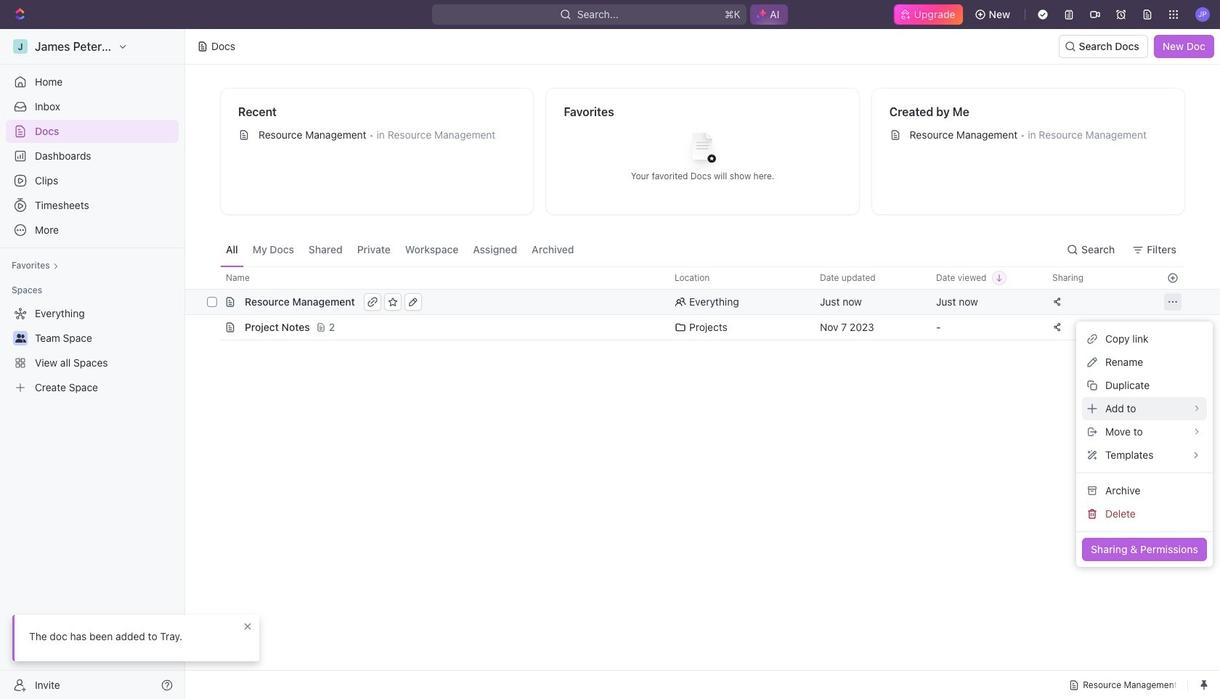 Task type: vqa. For each thing, say whether or not it's contained in the screenshot.
Sidebar NAVIGATION
yes



Task type: describe. For each thing, give the bounding box(es) containing it.
sidebar navigation
[[0, 29, 185, 699]]



Task type: locate. For each thing, give the bounding box(es) containing it.
tab list
[[220, 232, 580, 267]]

tree
[[6, 302, 179, 399]]

tree inside sidebar 'navigation'
[[6, 302, 179, 399]]

row
[[204, 267, 1185, 290], [185, 289, 1220, 315], [204, 314, 1185, 341]]

no favorited docs image
[[674, 121, 732, 179]]

table
[[185, 267, 1220, 341]]

column header
[[204, 267, 220, 290]]

cell
[[204, 315, 220, 340]]



